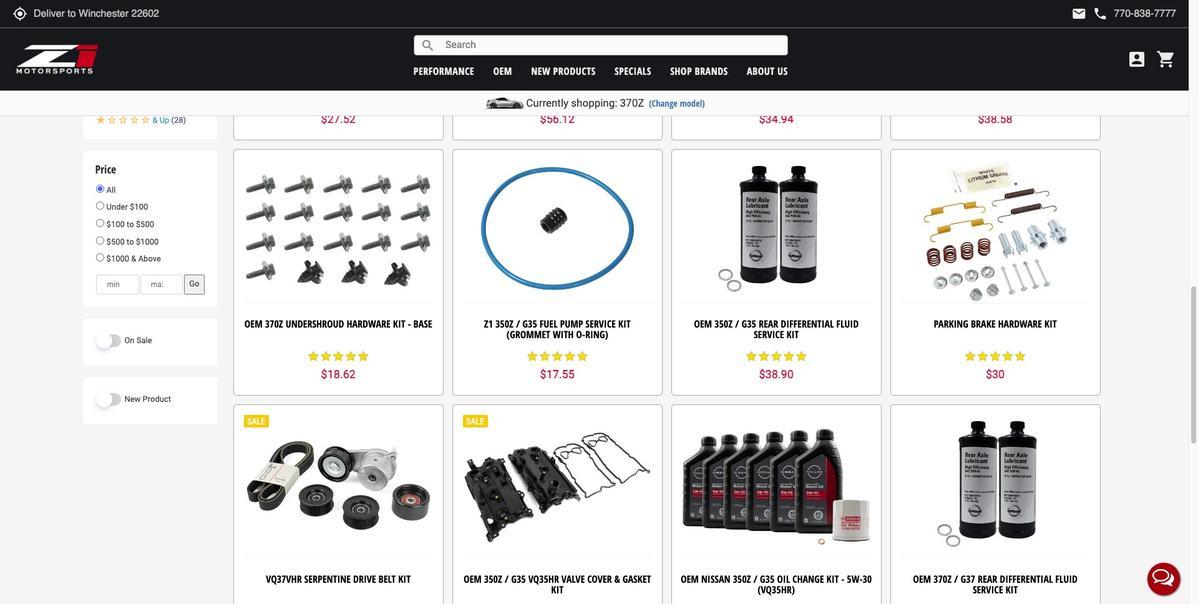 Task type: describe. For each thing, give the bounding box(es) containing it.
z1 motorsports logo image
[[16, 44, 100, 75]]

currently shopping: 370z (change model)
[[526, 97, 705, 109]]

star star star star star $18.62
[[307, 350, 370, 381]]

gasket
[[623, 572, 651, 586]]

oem 370z undershroud hardware kit - base
[[245, 317, 432, 331]]

serpentine
[[304, 572, 351, 586]]

more
[[128, 8, 147, 17]]

products
[[553, 64, 596, 78]]

kit inside z1 350z / g35 fuel pump service kit (grommet with o-ring)
[[618, 317, 631, 331]]

show
[[106, 8, 126, 17]]

5w- inside 'oem nissan 350z / g35 / fx35 oil change kit - 5w-30 (vq35de)'
[[307, 73, 322, 86]]

350z inside 'oem nissan 350z / g35 / fx35 oil change kit - 5w-30 (vq35de)'
[[295, 62, 313, 75]]

1 horizontal spatial $500
[[136, 220, 154, 229]]

shop brands link
[[671, 64, 728, 78]]

phone link
[[1093, 6, 1177, 21]]

oem 370z front bumper/fascia hardware kit
[[687, 62, 866, 86]]

/ inside oem 370z / g37 rear differential fluid service kit
[[954, 572, 959, 586]]

belt
[[379, 572, 396, 586]]

0 horizontal spatial $500
[[106, 237, 125, 246]]

kit inside 'oem nissan 350z / g35 / fx35 oil change kit - 5w-30 (vq35de)'
[[416, 62, 428, 75]]

performance link
[[414, 64, 474, 78]]

fx35
[[346, 62, 364, 75]]

star star star star star $56.12
[[526, 95, 589, 126]]

oem for oem 370z / g37 rear differential fluid service kit
[[913, 572, 931, 586]]

shopping:
[[571, 97, 618, 109]]

service for oem 350z / g35 rear differential fluid service kit
[[754, 328, 784, 342]]

differential for g37
[[1000, 572, 1053, 586]]

370z for oem 370z / g37 rear differential fluid service kit
[[934, 572, 952, 586]]

us
[[778, 64, 788, 78]]

oem nissan 350z / g35 oil change kit - 5w-30 (vq35hr)
[[681, 572, 872, 597]]

0 horizontal spatial hardware
[[347, 317, 391, 331]]

my_location
[[12, 6, 27, 21]]

vq35hr
[[529, 572, 559, 586]]

model)
[[680, 97, 705, 109]]

$34.94
[[759, 113, 794, 126]]

& inside "oem 350z / g35 vq35hr valve cover & gasket kit"
[[615, 572, 620, 586]]

star star star star star $38.90
[[745, 350, 808, 381]]

about us link
[[747, 64, 788, 78]]

(change model) link
[[649, 97, 705, 109]]

/ inside "oem 350z / g35 vq35hr valve cover & gasket kit"
[[505, 572, 509, 586]]

/ inside oem nissan 350z / g35 oil change kit - 5w-30 (vq35hr)
[[754, 572, 758, 586]]

30 inside oem nissan 350z / g35 oil change kit - 5w-30 (vq35hr)
[[863, 572, 872, 586]]

specials link
[[615, 64, 652, 78]]

ring)
[[585, 328, 608, 342]]

mail
[[1072, 6, 1087, 21]]

phone
[[1093, 6, 1108, 21]]

kit inside "oem 350z / g35 vq35hr valve cover & gasket kit"
[[551, 583, 564, 597]]

g37 inside oem '03-'08 g35 / g37 transmission service kit - auto
[[540, 62, 554, 75]]

brake
[[971, 317, 996, 331]]

- inside oem nissan 350z / g35 oil change kit - 5w-30 (vq35hr)
[[842, 572, 845, 586]]

(vq35hr)
[[758, 583, 795, 597]]

(grommet
[[507, 328, 551, 342]]

'03-
[[487, 62, 502, 75]]

auto
[[557, 73, 578, 86]]

(vq35de)
[[334, 73, 370, 86]]

differential for g35
[[781, 317, 834, 331]]

undershroud
[[286, 317, 344, 331]]

vq37vhr serpentine drive belt kit
[[266, 572, 411, 586]]

shopping_cart
[[1157, 49, 1177, 69]]

$38.90
[[759, 368, 794, 381]]

go button
[[184, 274, 204, 294]]

350z for z1 350z / g35 fuel pump service kit (grommet with o-ring)
[[496, 317, 514, 331]]

bumper/fascia
[[757, 62, 819, 75]]

$30
[[986, 368, 1005, 381]]

oem link
[[493, 64, 512, 78]]

performance
[[414, 64, 474, 78]]

star star star star star $17.55
[[526, 350, 589, 381]]

$38.58
[[978, 113, 1013, 126]]

shop brands
[[671, 64, 728, 78]]

shop
[[671, 64, 692, 78]]

price
[[95, 162, 116, 177]]

new products link
[[531, 64, 596, 78]]

30 inside 'oem nissan 350z / g35 / fx35 oil change kit - 5w-30 (vq35de)'
[[322, 73, 332, 86]]

under
[[106, 203, 128, 212]]

show more button
[[96, 5, 157, 21]]

'08
[[502, 62, 513, 75]]

vq37vhr
[[266, 572, 302, 586]]

oem nissan 350z / g35 / fx35 oil change kit - 5w-30 (vq35de)
[[243, 62, 434, 86]]

kit inside oem 370z / g37 rear differential fluid service kit
[[1006, 583, 1018, 597]]

sale
[[137, 336, 152, 345]]

on
[[124, 336, 135, 345]]

/ inside the "oem 350z / g35 rear differential fluid service kit"
[[735, 317, 739, 331]]

oem 350z / g35 vq35hr valve cover & gasket kit
[[464, 572, 651, 597]]

service for oem '03-'08 g35 / g37 transmission service kit - auto
[[618, 62, 649, 75]]

z1
[[484, 317, 493, 331]]

g35 for oem 350z / g35 vq35hr valve cover & gasket kit
[[511, 572, 526, 586]]

valve
[[562, 572, 585, 586]]

1 & up 28 from the top
[[153, 91, 183, 100]]

/ inside z1 350z / g35 fuel pump service kit (grommet with o-ring)
[[516, 317, 520, 331]]

$1000 & above
[[104, 254, 161, 264]]

350z for oem 350z / g35 vq35hr valve cover & gasket kit
[[484, 572, 502, 586]]

oil inside oem nissan 350z / g35 oil change kit - 5w-30 (vq35hr)
[[777, 572, 790, 586]]



Task type: vqa. For each thing, say whether or not it's contained in the screenshot.
Sentra
no



Task type: locate. For each thing, give the bounding box(es) containing it.
0 horizontal spatial differential
[[781, 317, 834, 331]]

g35 inside oem '03-'08 g35 / g37 transmission service kit - auto
[[516, 62, 531, 75]]

hardware
[[822, 62, 866, 75], [347, 317, 391, 331], [998, 317, 1042, 331]]

$100 down under
[[106, 220, 125, 229]]

new
[[124, 395, 141, 404]]

all
[[104, 185, 116, 195]]

350z inside z1 350z / g35 fuel pump service kit (grommet with o-ring)
[[496, 317, 514, 331]]

oem 350z / g35 rear differential fluid service kit
[[694, 317, 859, 342]]

service for oem 370z / g37 rear differential fluid service kit
[[973, 583, 1003, 597]]

1 vertical spatial nissan
[[702, 572, 731, 586]]

1 up from the top
[[160, 91, 169, 100]]

go
[[189, 279, 199, 289]]

nissan inside oem nissan 350z / g35 oil change kit - 5w-30 (vq35hr)
[[702, 572, 731, 586]]

account_box
[[1127, 49, 1147, 69]]

- inside 'oem nissan 350z / g35 / fx35 oil change kit - 5w-30 (vq35de)'
[[431, 62, 434, 75]]

- inside oem '03-'08 g35 / g37 transmission service kit - auto
[[552, 73, 555, 86]]

g35 inside "oem 350z / g35 vq35hr valve cover & gasket kit"
[[511, 572, 526, 586]]

g35 for oem 350z / g35 rear differential fluid service kit
[[742, 317, 757, 331]]

specials
[[615, 64, 652, 78]]

$1000
[[136, 237, 159, 246], [106, 254, 129, 264]]

kit inside oem nissan 350z / g35 oil change kit - 5w-30 (vq35hr)
[[827, 572, 839, 586]]

oem inside 'oem nissan 350z / g35 / fx35 oil change kit - 5w-30 (vq35de)'
[[243, 62, 261, 75]]

1 horizontal spatial differential
[[1000, 572, 1053, 586]]

$100 to $500
[[104, 220, 154, 229]]

0 horizontal spatial fluid
[[837, 317, 859, 331]]

oil
[[366, 62, 379, 75], [777, 572, 790, 586]]

oem for oem 350z / g35 rear differential fluid service kit
[[694, 317, 712, 331]]

370z inside oem 370z front bumper/fascia hardware kit
[[708, 62, 726, 75]]

1 vertical spatial 5w-
[[847, 572, 863, 586]]

0 horizontal spatial nissan
[[264, 62, 293, 75]]

drive
[[353, 572, 376, 586]]

0 vertical spatial $1000
[[136, 237, 159, 246]]

(change
[[649, 97, 678, 109]]

0 vertical spatial rear
[[759, 317, 779, 331]]

differential inside the "oem 350z / g35 rear differential fluid service kit"
[[781, 317, 834, 331]]

g35 for oem '03-'08 g35 / g37 transmission service kit - auto
[[516, 62, 531, 75]]

1 vertical spatial 30
[[863, 572, 872, 586]]

service inside the "oem 350z / g35 rear differential fluid service kit"
[[754, 328, 784, 342]]

3 & up 28 from the top
[[153, 115, 183, 125]]

oem inside oem 370z / g37 rear differential fluid service kit
[[913, 572, 931, 586]]

$500 to $1000
[[104, 237, 159, 246]]

370z for oem 370z undershroud hardware kit - base
[[265, 317, 283, 331]]

pump
[[560, 317, 583, 331]]

oem inside the "oem 350z / g35 rear differential fluid service kit"
[[694, 317, 712, 331]]

None radio
[[96, 219, 104, 227], [96, 254, 104, 262], [96, 219, 104, 227], [96, 254, 104, 262]]

1 vertical spatial 28
[[174, 103, 183, 112]]

to down $100 to $500
[[127, 237, 134, 246]]

nissan
[[264, 62, 293, 75], [702, 572, 731, 586]]

1 vertical spatial to
[[127, 237, 134, 246]]

0 vertical spatial to
[[127, 220, 134, 229]]

$100
[[130, 203, 148, 212], [106, 220, 125, 229]]

g35 for z1 350z / g35 fuel pump service kit (grommet with o-ring)
[[523, 317, 537, 331]]

1 vertical spatial & up 28
[[153, 103, 183, 112]]

370z inside oem 370z / g37 rear differential fluid service kit
[[934, 572, 952, 586]]

0 vertical spatial fluid
[[837, 317, 859, 331]]

1 horizontal spatial nissan
[[702, 572, 731, 586]]

search
[[421, 38, 436, 53]]

0 horizontal spatial oil
[[366, 62, 379, 75]]

change inside 'oem nissan 350z / g35 / fx35 oil change kit - 5w-30 (vq35de)'
[[382, 62, 413, 75]]

0 horizontal spatial $100
[[106, 220, 125, 229]]

g35 inside oem nissan 350z / g35 oil change kit - 5w-30 (vq35hr)
[[760, 572, 775, 586]]

front
[[728, 62, 754, 75]]

g35 inside the "oem 350z / g35 rear differential fluid service kit"
[[742, 317, 757, 331]]

370z
[[708, 62, 726, 75], [620, 97, 644, 109], [265, 317, 283, 331], [934, 572, 952, 586]]

oil inside 'oem nissan 350z / g35 / fx35 oil change kit - 5w-30 (vq35de)'
[[366, 62, 379, 75]]

nissan for oem nissan 350z / g35 oil change kit - 5w-30 (vq35hr)
[[702, 572, 731, 586]]

1 horizontal spatial g37
[[961, 572, 976, 586]]

new products
[[531, 64, 596, 78]]

$100 up $100 to $500
[[130, 203, 148, 212]]

0 vertical spatial nissan
[[264, 62, 293, 75]]

0 horizontal spatial $1000
[[106, 254, 129, 264]]

change inside oem nissan 350z / g35 oil change kit - 5w-30 (vq35hr)
[[793, 572, 824, 586]]

0 vertical spatial 5w-
[[307, 73, 322, 86]]

g35
[[322, 62, 337, 75], [516, 62, 531, 75], [523, 317, 537, 331], [742, 317, 757, 331], [511, 572, 526, 586], [760, 572, 775, 586]]

hardware inside oem 370z front bumper/fascia hardware kit
[[822, 62, 866, 75]]

0 horizontal spatial 5w-
[[307, 73, 322, 86]]

base
[[414, 317, 432, 331]]

currently
[[526, 97, 569, 109]]

1 horizontal spatial 30
[[863, 572, 872, 586]]

fluid
[[837, 317, 859, 331], [1056, 572, 1078, 586]]

350z inside the "oem 350z / g35 rear differential fluid service kit"
[[715, 317, 733, 331]]

2 vertical spatial 28
[[174, 115, 183, 125]]

oem inside oem nissan 350z / g35 oil change kit - 5w-30 (vq35hr)
[[681, 572, 699, 586]]

g35 inside z1 350z / g35 fuel pump service kit (grommet with o-ring)
[[523, 317, 537, 331]]

about us
[[747, 64, 788, 78]]

1 vertical spatial $100
[[106, 220, 125, 229]]

$17.55
[[540, 368, 575, 381]]

0 vertical spatial $100
[[130, 203, 148, 212]]

fluid inside the "oem 350z / g35 rear differential fluid service kit"
[[837, 317, 859, 331]]

0 vertical spatial differential
[[781, 317, 834, 331]]

350z inside oem nissan 350z / g35 oil change kit - 5w-30 (vq35hr)
[[733, 572, 751, 586]]

service inside z1 350z / g35 fuel pump service kit (grommet with o-ring)
[[586, 317, 616, 331]]

$1000 up above
[[136, 237, 159, 246]]

z1 350z / g35 fuel pump service kit (grommet with o-ring)
[[484, 317, 631, 342]]

fluid inside oem 370z / g37 rear differential fluid service kit
[[1056, 572, 1078, 586]]

1 horizontal spatial fluid
[[1056, 572, 1078, 586]]

1 horizontal spatial change
[[793, 572, 824, 586]]

1 horizontal spatial $1000
[[136, 237, 159, 246]]

350z
[[295, 62, 313, 75], [496, 317, 514, 331], [715, 317, 733, 331], [484, 572, 502, 586], [733, 572, 751, 586]]

1 vertical spatial oil
[[777, 572, 790, 586]]

Search search field
[[436, 36, 788, 55]]

nissan inside 'oem nissan 350z / g35 / fx35 oil change kit - 5w-30 (vq35de)'
[[264, 62, 293, 75]]

0 vertical spatial 28
[[174, 91, 183, 100]]

3 28 from the top
[[174, 115, 183, 125]]

oem for oem '03-'08 g35 / g37 transmission service kit - auto
[[466, 62, 484, 75]]

fuel
[[540, 317, 558, 331]]

/
[[316, 62, 320, 75], [339, 62, 343, 75], [533, 62, 537, 75], [516, 317, 520, 331], [735, 317, 739, 331], [505, 572, 509, 586], [754, 572, 758, 586], [954, 572, 959, 586]]

2 vertical spatial & up 28
[[153, 115, 183, 125]]

1 28 from the top
[[174, 91, 183, 100]]

brands
[[695, 64, 728, 78]]

with
[[553, 328, 574, 342]]

oem for oem 350z / g35 vq35hr valve cover & gasket kit
[[464, 572, 482, 586]]

star star star star star $30
[[964, 350, 1027, 381]]

mail link
[[1072, 6, 1087, 21]]

max number field
[[140, 274, 183, 294]]

new
[[531, 64, 551, 78]]

1 horizontal spatial hardware
[[822, 62, 866, 75]]

oem inside "oem 350z / g35 vq35hr valve cover & gasket kit"
[[464, 572, 482, 586]]

to for $500
[[127, 237, 134, 246]]

oem for oem nissan 350z / g35 / fx35 oil change kit - 5w-30 (vq35de)
[[243, 62, 261, 75]]

0 vertical spatial & up 28
[[153, 91, 183, 100]]

5w- inside oem nissan 350z / g35 oil change kit - 5w-30 (vq35hr)
[[847, 572, 863, 586]]

ratings
[[95, 56, 127, 71]]

0 horizontal spatial change
[[382, 62, 413, 75]]

0 horizontal spatial g37
[[540, 62, 554, 75]]

cover
[[588, 572, 612, 586]]

1 vertical spatial up
[[160, 103, 169, 112]]

under  $100
[[104, 203, 148, 212]]

differential
[[781, 317, 834, 331], [1000, 572, 1053, 586]]

-
[[431, 62, 434, 75], [552, 73, 555, 86], [408, 317, 411, 331], [842, 572, 845, 586]]

min number field
[[96, 274, 139, 294]]

to
[[127, 220, 134, 229], [127, 237, 134, 246]]

0 vertical spatial change
[[382, 62, 413, 75]]

kit inside the "oem 350z / g35 rear differential fluid service kit"
[[787, 328, 799, 342]]

oem 370z / g37 rear differential fluid service kit
[[913, 572, 1078, 597]]

rear for g35
[[759, 317, 779, 331]]

oem for oem nissan 350z / g35 oil change kit - 5w-30 (vq35hr)
[[681, 572, 699, 586]]

oem inside oem '03-'08 g35 / g37 transmission service kit - auto
[[466, 62, 484, 75]]

g35 inside 'oem nissan 350z / g35 / fx35 oil change kit - 5w-30 (vq35de)'
[[322, 62, 337, 75]]

hardware right bumper/fascia
[[822, 62, 866, 75]]

$56.12
[[540, 113, 575, 126]]

$1000 down $500 to $1000
[[106, 254, 129, 264]]

hardware right brake
[[998, 317, 1042, 331]]

1 horizontal spatial $100
[[130, 203, 148, 212]]

5w-
[[307, 73, 322, 86], [847, 572, 863, 586]]

350z for oem 350z / g35 rear differential fluid service kit
[[715, 317, 733, 331]]

parking
[[934, 317, 969, 331]]

oem inside oem 370z front bumper/fascia hardware kit
[[687, 62, 705, 75]]

350z inside "oem 350z / g35 vq35hr valve cover & gasket kit"
[[484, 572, 502, 586]]

2 horizontal spatial hardware
[[998, 317, 1042, 331]]

$18.62
[[321, 368, 356, 381]]

$27.52
[[321, 113, 356, 126]]

0 vertical spatial $500
[[136, 220, 154, 229]]

1 vertical spatial change
[[793, 572, 824, 586]]

/ inside oem '03-'08 g35 / g37 transmission service kit - auto
[[533, 62, 537, 75]]

differential inside oem 370z / g37 rear differential fluid service kit
[[1000, 572, 1053, 586]]

oem for oem 370z undershroud hardware kit - base
[[245, 317, 263, 331]]

to for $100
[[127, 220, 134, 229]]

kit inside oem 370z front bumper/fascia hardware kit
[[770, 73, 783, 86]]

change
[[382, 62, 413, 75], [793, 572, 824, 586]]

rear
[[759, 317, 779, 331], [978, 572, 998, 586]]

& up 28
[[153, 91, 183, 100], [153, 103, 183, 112], [153, 115, 183, 125]]

2 28 from the top
[[174, 103, 183, 112]]

fluid for oem 370z / g37 rear differential fluid service kit
[[1056, 572, 1078, 586]]

new product
[[124, 395, 171, 404]]

oem for oem link
[[493, 64, 512, 78]]

0 vertical spatial oil
[[366, 62, 379, 75]]

0 horizontal spatial 30
[[322, 73, 332, 86]]

rear inside the "oem 350z / g35 rear differential fluid service kit"
[[759, 317, 779, 331]]

2 up from the top
[[160, 103, 169, 112]]

1 vertical spatial differential
[[1000, 572, 1053, 586]]

1 vertical spatial $1000
[[106, 254, 129, 264]]

0 vertical spatial g37
[[540, 62, 554, 75]]

$500 up $500 to $1000
[[136, 220, 154, 229]]

show more
[[106, 8, 147, 17]]

1 vertical spatial g37
[[961, 572, 976, 586]]

above
[[138, 254, 161, 264]]

1 vertical spatial $500
[[106, 237, 125, 246]]

service inside oem 370z / g37 rear differential fluid service kit
[[973, 583, 1003, 597]]

shopping_cart link
[[1154, 49, 1177, 69]]

about
[[747, 64, 775, 78]]

fluid for oem 350z / g35 rear differential fluid service kit
[[837, 317, 859, 331]]

0 horizontal spatial rear
[[759, 317, 779, 331]]

g37 inside oem 370z / g37 rear differential fluid service kit
[[961, 572, 976, 586]]

product
[[143, 395, 171, 404]]

parking brake hardware kit
[[934, 317, 1057, 331]]

1 vertical spatial rear
[[978, 572, 998, 586]]

rear inside oem 370z / g37 rear differential fluid service kit
[[978, 572, 998, 586]]

$500 down $100 to $500
[[106, 237, 125, 246]]

hardware up "star star star star star $18.62"
[[347, 317, 391, 331]]

g37
[[540, 62, 554, 75], [961, 572, 976, 586]]

transmission
[[557, 62, 616, 75]]

2 vertical spatial up
[[160, 115, 169, 125]]

2 & up 28 from the top
[[153, 103, 183, 112]]

1 to from the top
[[127, 220, 134, 229]]

0 vertical spatial 30
[[322, 73, 332, 86]]

None radio
[[96, 185, 104, 193], [96, 202, 104, 210], [96, 236, 104, 244], [96, 185, 104, 193], [96, 202, 104, 210], [96, 236, 104, 244]]

0 vertical spatial up
[[160, 91, 169, 100]]

1 vertical spatial fluid
[[1056, 572, 1078, 586]]

3 up from the top
[[160, 115, 169, 125]]

nissan for oem nissan 350z / g35 / fx35 oil change kit - 5w-30 (vq35de)
[[264, 62, 293, 75]]

o-
[[576, 328, 585, 342]]

1 horizontal spatial 5w-
[[847, 572, 863, 586]]

2 to from the top
[[127, 237, 134, 246]]

1 horizontal spatial oil
[[777, 572, 790, 586]]

kit
[[416, 62, 428, 75], [537, 73, 549, 86], [770, 73, 783, 86], [393, 317, 406, 331], [618, 317, 631, 331], [1045, 317, 1057, 331], [787, 328, 799, 342], [398, 572, 411, 586], [827, 572, 839, 586], [551, 583, 564, 597], [1006, 583, 1018, 597]]

370z for oem 370z front bumper/fascia hardware kit
[[708, 62, 726, 75]]

mail phone
[[1072, 6, 1108, 21]]

kit inside oem '03-'08 g35 / g37 transmission service kit - auto
[[537, 73, 549, 86]]

rear for g37
[[978, 572, 998, 586]]

service inside oem '03-'08 g35 / g37 transmission service kit - auto
[[618, 62, 649, 75]]

$500
[[136, 220, 154, 229], [106, 237, 125, 246]]

oem for oem 370z front bumper/fascia hardware kit
[[687, 62, 705, 75]]

1 horizontal spatial rear
[[978, 572, 998, 586]]

account_box link
[[1124, 49, 1150, 69]]

to up $500 to $1000
[[127, 220, 134, 229]]

on sale
[[124, 336, 152, 345]]



